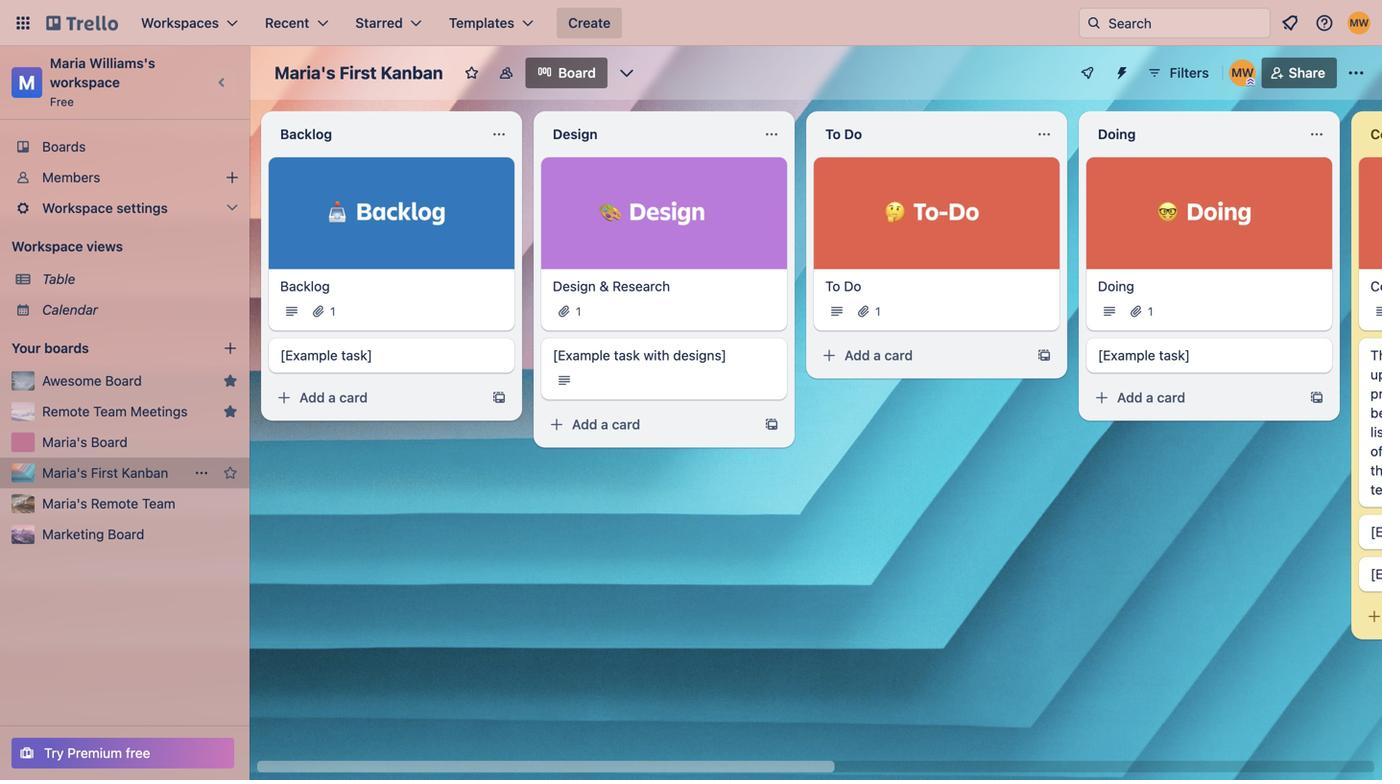 Task type: describe. For each thing, give the bounding box(es) containing it.
maria's first kanban link
[[42, 464, 184, 483]]

boards
[[42, 139, 86, 155]]

create
[[568, 15, 611, 31]]

power ups image
[[1080, 65, 1095, 81]]

templates button
[[437, 8, 545, 38]]

[example task with designs]
[[553, 348, 727, 363]]

customize views image
[[617, 63, 636, 83]]

1 for to do
[[876, 305, 881, 318]]

1 [e link from the top
[[1371, 523, 1382, 542]]

add for backlog
[[300, 390, 325, 406]]

marketing board
[[42, 527, 144, 542]]

add a card for doing
[[1117, 390, 1186, 406]]

0 horizontal spatial kanban
[[122, 465, 168, 481]]

premium
[[67, 745, 122, 761]]

board left customize views icon
[[558, 65, 596, 81]]

task] for doing
[[1159, 348, 1190, 363]]

with
[[644, 348, 670, 363]]

card for doing
[[1157, 390, 1186, 406]]

maria williams's workspace free
[[50, 55, 159, 108]]

[example task with designs] link
[[553, 346, 776, 365]]

[example task] for backlog
[[280, 348, 372, 363]]

a for backlog
[[328, 390, 336, 406]]

Co text field
[[1359, 119, 1382, 150]]

workspace for workspace settings
[[42, 200, 113, 216]]

th link
[[1371, 346, 1382, 500]]

templates
[[449, 15, 515, 31]]

maria williams (mariawilliams94) image
[[1348, 12, 1371, 35]]

backlog for backlog link
[[280, 278, 330, 294]]

0 notifications image
[[1279, 12, 1302, 35]]

remote inside maria's remote team link
[[91, 496, 138, 512]]

star icon image
[[223, 466, 238, 481]]

maria's remote team
[[42, 496, 175, 512]]

open information menu image
[[1315, 13, 1334, 33]]

1 [e from the top
[[1371, 524, 1382, 540]]

backlog link
[[280, 277, 503, 296]]

design & research
[[553, 278, 670, 294]]

th
[[1371, 348, 1382, 498]]

doing for doing link on the top
[[1098, 278, 1135, 294]]

card for to do
[[885, 348, 913, 363]]

maria's for maria's remote team link
[[42, 496, 87, 512]]

add for to do
[[845, 348, 870, 363]]

remote team meetings
[[42, 404, 188, 420]]

card for backlog
[[339, 390, 368, 406]]

remote inside remote team meetings button
[[42, 404, 90, 420]]

1 for backlog
[[330, 305, 336, 318]]

add a card button for design
[[541, 410, 756, 440]]

calendar link
[[42, 300, 238, 320]]

workspace
[[50, 74, 120, 90]]

a for to do
[[874, 348, 881, 363]]

do for to do text field
[[844, 126, 862, 142]]

0 horizontal spatial maria's first kanban
[[42, 465, 168, 481]]

star or unstar board image
[[464, 65, 480, 81]]

workspace views
[[12, 239, 123, 254]]

create from template… image for to do
[[1037, 348, 1052, 363]]

co for co text field
[[1371, 126, 1382, 142]]

[example task] link for backlog
[[280, 346, 503, 365]]

awesome board button
[[42, 372, 215, 391]]

doing for doing text box
[[1098, 126, 1136, 142]]

board for maria's board
[[91, 434, 128, 450]]

to for to do text field
[[826, 126, 841, 142]]

share button
[[1262, 58, 1337, 88]]

[example task] link for doing
[[1098, 346, 1321, 365]]

Doing text field
[[1087, 119, 1298, 150]]

a for design
[[601, 417, 609, 433]]

Backlog text field
[[269, 119, 480, 150]]

automation image
[[1107, 58, 1134, 84]]

workspace settings
[[42, 200, 168, 216]]

awesome board
[[42, 373, 142, 389]]

free
[[126, 745, 150, 761]]

a for doing
[[1146, 390, 1154, 406]]

2 [example from the left
[[553, 348, 610, 363]]

starred
[[355, 15, 403, 31]]

task] for backlog
[[341, 348, 372, 363]]

marketing
[[42, 527, 104, 542]]

workspace visible image
[[499, 65, 514, 81]]

Design text field
[[541, 119, 753, 150]]

recent button
[[253, 8, 340, 38]]



Task type: vqa. For each thing, say whether or not it's contained in the screenshot.
$5
no



Task type: locate. For each thing, give the bounding box(es) containing it.
boards link
[[0, 132, 250, 162]]

0 horizontal spatial create from template… image
[[492, 390, 507, 406]]

first
[[340, 62, 377, 83], [91, 465, 118, 481]]

add for doing
[[1117, 390, 1143, 406]]

starred icon image
[[223, 373, 238, 389], [223, 404, 238, 420]]

1 starred icon image from the top
[[223, 373, 238, 389]]

workspace navigation collapse icon image
[[209, 69, 236, 96]]

a
[[874, 348, 881, 363], [328, 390, 336, 406], [1146, 390, 1154, 406], [601, 417, 609, 433]]

this member is an admin of this board. image
[[1247, 78, 1255, 86]]

0 horizontal spatial [example task] link
[[280, 346, 503, 365]]

starred icon image down add board image on the left
[[223, 373, 238, 389]]

filters
[[1170, 65, 1209, 81]]

2 starred icon image from the top
[[223, 404, 238, 420]]

1 horizontal spatial team
[[142, 496, 175, 512]]

maria's for maria's board link
[[42, 434, 87, 450]]

starred icon image up star icon
[[223, 404, 238, 420]]

to do
[[826, 126, 862, 142], [826, 278, 862, 294]]

3 [example from the left
[[1098, 348, 1156, 363]]

design inside text box
[[553, 126, 598, 142]]

try premium free button
[[12, 738, 234, 769]]

starred button
[[344, 8, 434, 38]]

0 vertical spatial maria's first kanban
[[275, 62, 443, 83]]

1 to do from the top
[[826, 126, 862, 142]]

[e
[[1371, 524, 1382, 540], [1371, 566, 1382, 582]]

[example task] down doing link on the top
[[1098, 348, 1190, 363]]

maria williams (mariawilliams94) image
[[1229, 60, 1256, 86]]

0 vertical spatial first
[[340, 62, 377, 83]]

to do for to do text field
[[826, 126, 862, 142]]

kanban down starred popup button
[[381, 62, 443, 83]]

workspace settings button
[[0, 193, 250, 224]]

backlog inside text box
[[280, 126, 332, 142]]

0 vertical spatial co
[[1371, 126, 1382, 142]]

1 to from the top
[[826, 126, 841, 142]]

1 doing from the top
[[1098, 126, 1136, 142]]

share
[[1289, 65, 1326, 81]]

2 [e from the top
[[1371, 566, 1382, 582]]

2 horizontal spatial [example
[[1098, 348, 1156, 363]]

1 vertical spatial team
[[142, 496, 175, 512]]

0 vertical spatial create from template… image
[[1037, 348, 1052, 363]]

0 vertical spatial design
[[553, 126, 598, 142]]

Search field
[[1102, 9, 1270, 37]]

1 [example task] from the left
[[280, 348, 372, 363]]

2 1 from the left
[[576, 305, 581, 318]]

task]
[[341, 348, 372, 363], [1159, 348, 1190, 363]]

0 vertical spatial remote
[[42, 404, 90, 420]]

1 horizontal spatial kanban
[[381, 62, 443, 83]]

1 vertical spatial starred icon image
[[223, 404, 238, 420]]

1 down backlog link
[[330, 305, 336, 318]]

0 horizontal spatial first
[[91, 465, 118, 481]]

[example
[[280, 348, 338, 363], [553, 348, 610, 363], [1098, 348, 1156, 363]]

2 [example task] link from the left
[[1098, 346, 1321, 365]]

design left &
[[553, 278, 596, 294]]

1
[[330, 305, 336, 318], [576, 305, 581, 318], [876, 305, 881, 318], [1148, 305, 1154, 318]]

try premium free
[[44, 745, 150, 761]]

search image
[[1087, 15, 1102, 31]]

1 vertical spatial co
[[1371, 278, 1382, 294]]

task
[[614, 348, 640, 363]]

1 co from the top
[[1371, 126, 1382, 142]]

0 vertical spatial to do
[[826, 126, 862, 142]]

doing
[[1098, 126, 1136, 142], [1098, 278, 1135, 294]]

1 vertical spatial maria's first kanban
[[42, 465, 168, 481]]

2 co from the top
[[1371, 278, 1382, 294]]

kanban
[[381, 62, 443, 83], [122, 465, 168, 481]]

[example task]
[[280, 348, 372, 363], [1098, 348, 1190, 363]]

add
[[845, 348, 870, 363], [300, 390, 325, 406], [1117, 390, 1143, 406], [572, 417, 598, 433]]

maria's inside text box
[[275, 62, 336, 83]]

workspace down members
[[42, 200, 113, 216]]

your boards with 6 items element
[[12, 337, 194, 360]]

starred icon image for remote team meetings
[[223, 404, 238, 420]]

maria's first kanban
[[275, 62, 443, 83], [42, 465, 168, 481]]

&
[[600, 278, 609, 294]]

maria's for maria's first kanban link
[[42, 465, 87, 481]]

board
[[558, 65, 596, 81], [105, 373, 142, 389], [91, 434, 128, 450], [108, 527, 144, 542]]

1 horizontal spatial task]
[[1159, 348, 1190, 363]]

designs]
[[673, 348, 727, 363]]

1 down to do link
[[876, 305, 881, 318]]

board up maria's first kanban link
[[91, 434, 128, 450]]

1 vertical spatial kanban
[[122, 465, 168, 481]]

0 horizontal spatial remote
[[42, 404, 90, 420]]

1 vertical spatial [e link
[[1371, 565, 1382, 584]]

create from template… image
[[1037, 348, 1052, 363], [1309, 390, 1325, 406]]

maria's
[[275, 62, 336, 83], [42, 434, 87, 450], [42, 465, 87, 481], [42, 496, 87, 512]]

design for design
[[553, 126, 598, 142]]

1 vertical spatial backlog
[[280, 278, 330, 294]]

create from template… image
[[492, 390, 507, 406], [764, 417, 780, 433]]

1 design from the top
[[553, 126, 598, 142]]

1 vertical spatial create from template… image
[[1309, 390, 1325, 406]]

0 vertical spatial starred icon image
[[223, 373, 238, 389]]

[e link
[[1371, 523, 1382, 542], [1371, 565, 1382, 584]]

1 vertical spatial create from template… image
[[764, 417, 780, 433]]

[example for doing
[[1098, 348, 1156, 363]]

your boards
[[12, 340, 89, 356]]

Board name text field
[[265, 58, 453, 88]]

your
[[12, 340, 41, 356]]

0 vertical spatial workspace
[[42, 200, 113, 216]]

recent
[[265, 15, 309, 31]]

0 vertical spatial doing
[[1098, 126, 1136, 142]]

board down maria's remote team link
[[108, 527, 144, 542]]

create button
[[557, 8, 622, 38]]

maria's board
[[42, 434, 128, 450]]

1 vertical spatial to do
[[826, 278, 862, 294]]

maria's down recent popup button
[[275, 62, 336, 83]]

board up remote team meetings button
[[105, 373, 142, 389]]

design for design & research
[[553, 278, 596, 294]]

0 horizontal spatial task]
[[341, 348, 372, 363]]

add a card button for doing
[[1087, 383, 1302, 413]]

0 horizontal spatial team
[[93, 404, 127, 420]]

try
[[44, 745, 64, 761]]

1 do from the top
[[844, 126, 862, 142]]

co inside text field
[[1371, 126, 1382, 142]]

do for to do link
[[844, 278, 862, 294]]

maria's board link
[[42, 433, 238, 452]]

0 vertical spatial to
[[826, 126, 841, 142]]

starred icon image for awesome board
[[223, 373, 238, 389]]

3 1 from the left
[[876, 305, 881, 318]]

1 horizontal spatial [example
[[553, 348, 610, 363]]

maria's first kanban inside text box
[[275, 62, 443, 83]]

1 horizontal spatial create from template… image
[[764, 417, 780, 433]]

table
[[42, 271, 75, 287]]

0 vertical spatial team
[[93, 404, 127, 420]]

add a card for to do
[[845, 348, 913, 363]]

remote team meetings button
[[42, 402, 215, 421]]

board for awesome board
[[105, 373, 142, 389]]

backlog for backlog text box
[[280, 126, 332, 142]]

maria's remote team link
[[42, 494, 238, 514]]

do
[[844, 126, 862, 142], [844, 278, 862, 294]]

workspace
[[42, 200, 113, 216], [12, 239, 83, 254]]

co
[[1371, 126, 1382, 142], [1371, 278, 1382, 294]]

workspace up table
[[12, 239, 83, 254]]

board inside button
[[105, 373, 142, 389]]

To Do text field
[[814, 119, 1025, 150]]

m
[[18, 71, 35, 94]]

meetings
[[130, 404, 188, 420]]

williams's
[[89, 55, 155, 71]]

0 horizontal spatial [example
[[280, 348, 338, 363]]

1 for doing
[[1148, 305, 1154, 318]]

2 task] from the left
[[1159, 348, 1190, 363]]

add board image
[[223, 341, 238, 356]]

[example task] down backlog link
[[280, 348, 372, 363]]

2 to do from the top
[[826, 278, 862, 294]]

team up marketing board link
[[142, 496, 175, 512]]

add a card
[[845, 348, 913, 363], [300, 390, 368, 406], [1117, 390, 1186, 406], [572, 417, 640, 433]]

to do inside to do link
[[826, 278, 862, 294]]

1 [example task] link from the left
[[280, 346, 503, 365]]

2 doing from the top
[[1098, 278, 1135, 294]]

add for design
[[572, 417, 598, 433]]

to do for to do link
[[826, 278, 862, 294]]

0 vertical spatial backlog
[[280, 126, 332, 142]]

1 vertical spatial [e
[[1371, 566, 1382, 582]]

add a card for design
[[572, 417, 640, 433]]

1 horizontal spatial [example task] link
[[1098, 346, 1321, 365]]

0 vertical spatial create from template… image
[[492, 390, 507, 406]]

[example task] link down backlog link
[[280, 346, 503, 365]]

maria williams's workspace link
[[50, 55, 159, 90]]

[example task] link
[[280, 346, 503, 365], [1098, 346, 1321, 365]]

add a card button
[[814, 340, 1029, 371], [269, 383, 484, 413], [1087, 383, 1302, 413], [541, 410, 756, 440]]

first down starred
[[340, 62, 377, 83]]

first up maria's remote team
[[91, 465, 118, 481]]

1 1 from the left
[[330, 305, 336, 318]]

kanban down maria's board link
[[122, 465, 168, 481]]

calendar
[[42, 302, 98, 318]]

do inside to do text field
[[844, 126, 862, 142]]

workspace inside workspace settings popup button
[[42, 200, 113, 216]]

workspaces
[[141, 15, 219, 31]]

create from template… image for design & research
[[764, 417, 780, 433]]

doing link
[[1098, 277, 1321, 296]]

2 design from the top
[[553, 278, 596, 294]]

card for design
[[612, 417, 640, 433]]

workspace for workspace views
[[12, 239, 83, 254]]

team down awesome board
[[93, 404, 127, 420]]

workspaces button
[[130, 8, 250, 38]]

to inside to do text field
[[826, 126, 841, 142]]

1 horizontal spatial [example task]
[[1098, 348, 1190, 363]]

kanban inside text box
[[381, 62, 443, 83]]

to
[[826, 126, 841, 142], [826, 278, 840, 294]]

1 horizontal spatial remote
[[91, 496, 138, 512]]

maria's up marketing
[[42, 496, 87, 512]]

team
[[93, 404, 127, 420], [142, 496, 175, 512]]

create from template… image for doing
[[1309, 390, 1325, 406]]

first inside maria's first kanban link
[[91, 465, 118, 481]]

table link
[[42, 270, 238, 289]]

1 vertical spatial first
[[91, 465, 118, 481]]

maria's up maria's first kanban link
[[42, 434, 87, 450]]

co for co link
[[1371, 278, 1382, 294]]

2 do from the top
[[844, 278, 862, 294]]

1 backlog from the top
[[280, 126, 332, 142]]

design
[[553, 126, 598, 142], [553, 278, 596, 294]]

team inside remote team meetings button
[[93, 404, 127, 420]]

awesome
[[42, 373, 102, 389]]

board link
[[526, 58, 608, 88]]

4 1 from the left
[[1148, 305, 1154, 318]]

1 vertical spatial to
[[826, 278, 840, 294]]

card
[[885, 348, 913, 363], [339, 390, 368, 406], [1157, 390, 1186, 406], [612, 417, 640, 433]]

board actions menu image
[[194, 466, 209, 481]]

1 vertical spatial remote
[[91, 496, 138, 512]]

doing inside doing text box
[[1098, 126, 1136, 142]]

marketing board link
[[42, 525, 238, 544]]

first inside maria's first kanban text box
[[340, 62, 377, 83]]

1 horizontal spatial maria's first kanban
[[275, 62, 443, 83]]

members
[[42, 169, 100, 185]]

[example task] for doing
[[1098, 348, 1190, 363]]

1 horizontal spatial first
[[340, 62, 377, 83]]

boards
[[44, 340, 89, 356]]

add a card button for backlog
[[269, 383, 484, 413]]

0 vertical spatial kanban
[[381, 62, 443, 83]]

0 horizontal spatial create from template… image
[[1037, 348, 1052, 363]]

0 horizontal spatial [example task]
[[280, 348, 372, 363]]

maria's first kanban up maria's remote team
[[42, 465, 168, 481]]

remote down maria's first kanban link
[[91, 496, 138, 512]]

m link
[[12, 67, 42, 98]]

to inside to do link
[[826, 278, 840, 294]]

1 vertical spatial design
[[553, 278, 596, 294]]

to for to do link
[[826, 278, 840, 294]]

task] down backlog link
[[341, 348, 372, 363]]

1 down doing link on the top
[[1148, 305, 1154, 318]]

1 task] from the left
[[341, 348, 372, 363]]

maria
[[50, 55, 86, 71]]

[example for backlog
[[280, 348, 338, 363]]

2 [example task] from the left
[[1098, 348, 1190, 363]]

1 vertical spatial workspace
[[12, 239, 83, 254]]

co link
[[1371, 277, 1382, 296]]

settings
[[116, 200, 168, 216]]

remote down awesome
[[42, 404, 90, 420]]

board for marketing board
[[108, 527, 144, 542]]

primary element
[[0, 0, 1382, 46]]

design & research link
[[553, 277, 776, 296]]

create from template… image for backlog
[[492, 390, 507, 406]]

add a card for backlog
[[300, 390, 368, 406]]

team inside maria's remote team link
[[142, 496, 175, 512]]

to do link
[[826, 277, 1048, 296]]

do inside to do link
[[844, 278, 862, 294]]

1 [example from the left
[[280, 348, 338, 363]]

1 down design & research
[[576, 305, 581, 318]]

show menu image
[[1347, 63, 1366, 83]]

back to home image
[[46, 8, 118, 38]]

doing inside doing link
[[1098, 278, 1135, 294]]

1 horizontal spatial create from template… image
[[1309, 390, 1325, 406]]

filters button
[[1141, 58, 1215, 88]]

add a card button for to do
[[814, 340, 1029, 371]]

1 vertical spatial doing
[[1098, 278, 1135, 294]]

maria's down maria's board
[[42, 465, 87, 481]]

backlog
[[280, 126, 332, 142], [280, 278, 330, 294]]

0 vertical spatial [e
[[1371, 524, 1382, 540]]

0 vertical spatial do
[[844, 126, 862, 142]]

views
[[86, 239, 123, 254]]

2 to from the top
[[826, 278, 840, 294]]

research
[[613, 278, 670, 294]]

2 [e link from the top
[[1371, 565, 1382, 584]]

maria's first kanban down starred
[[275, 62, 443, 83]]

design down board link at the top left
[[553, 126, 598, 142]]

[example task] link down doing link on the top
[[1098, 346, 1321, 365]]

remote
[[42, 404, 90, 420], [91, 496, 138, 512]]

free
[[50, 95, 74, 108]]

0 vertical spatial [e link
[[1371, 523, 1382, 542]]

2 backlog from the top
[[280, 278, 330, 294]]

members link
[[0, 162, 250, 193]]

to do inside to do text field
[[826, 126, 862, 142]]

1 vertical spatial do
[[844, 278, 862, 294]]

task] down doing link on the top
[[1159, 348, 1190, 363]]



